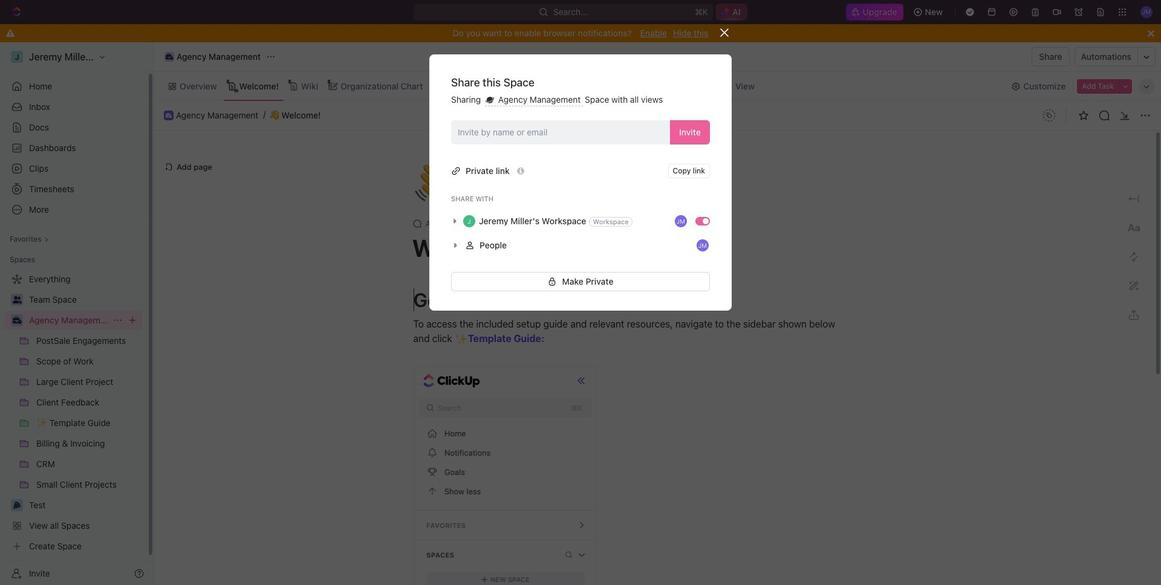 Task type: locate. For each thing, give the bounding box(es) containing it.
sidebar navigation
[[0, 42, 154, 586]]

tree
[[5, 270, 142, 557]]

business time image
[[166, 54, 173, 60], [166, 113, 172, 118]]

1 vertical spatial business time image
[[166, 113, 172, 118]]

Invite by name or email text field
[[458, 123, 665, 141]]



Task type: vqa. For each thing, say whether or not it's contained in the screenshot.
Space to the middle
no



Task type: describe. For each thing, give the bounding box(es) containing it.
0 vertical spatial business time image
[[166, 54, 173, 60]]

business time image
[[12, 317, 21, 324]]

tree inside 'sidebar' navigation
[[5, 270, 142, 557]]



